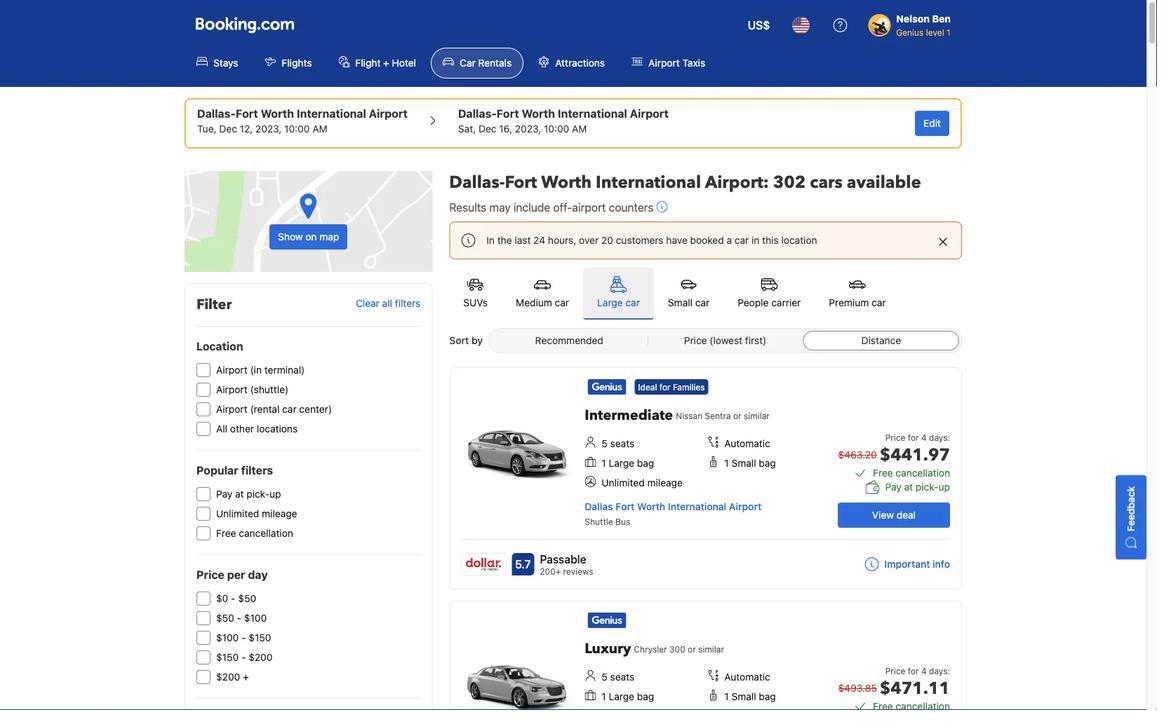 Task type: locate. For each thing, give the bounding box(es) containing it.
for up "$441.97"
[[908, 433, 919, 443]]

taxis
[[683, 57, 705, 69]]

2 1 large bag from the top
[[602, 692, 654, 703]]

1 vertical spatial 1 small bag
[[724, 692, 776, 703]]

1 horizontal spatial cancellation
[[896, 468, 950, 479]]

search summary element
[[185, 98, 962, 149]]

am inside dallas-fort worth international airport sat, dec 16, 2023, 10:00 am
[[572, 123, 587, 135]]

pay at pick-up
[[885, 482, 950, 493], [216, 489, 281, 500]]

1 horizontal spatial at
[[904, 482, 913, 493]]

car up locations
[[282, 404, 297, 415]]

1 vertical spatial $100
[[216, 633, 239, 644]]

+ left hotel
[[383, 57, 389, 69]]

0 vertical spatial free
[[873, 468, 893, 479]]

large for intermediate
[[609, 458, 634, 469]]

1 vertical spatial or
[[688, 645, 696, 655]]

2 seats from the top
[[610, 672, 635, 684]]

free cancellation down "$441.97"
[[873, 468, 950, 479]]

$100 up $100 - $150
[[244, 613, 267, 625]]

1 product card group from the top
[[449, 368, 967, 590]]

10:00 inside dallas-fort worth international airport sat, dec 16, 2023, 10:00 am
[[544, 123, 569, 135]]

seats down luxury
[[610, 672, 635, 684]]

dallas- for dallas-fort worth international airport: 302 cars available
[[449, 171, 505, 194]]

pick- inside product card group
[[916, 482, 939, 493]]

2023, inside dallas-fort worth international airport sat, dec 16, 2023, 10:00 am
[[515, 123, 541, 135]]

1 horizontal spatial $200
[[249, 652, 273, 664]]

2 5 from the top
[[602, 672, 608, 684]]

2 1 small bag from the top
[[724, 692, 776, 703]]

$200
[[249, 652, 273, 664], [216, 672, 240, 684]]

0 vertical spatial small
[[668, 297, 693, 309]]

intermediate
[[585, 406, 673, 426]]

0 vertical spatial 4
[[921, 433, 927, 443]]

free up price per day on the bottom of the page
[[216, 528, 236, 540]]

automatic for luxury
[[724, 672, 770, 684]]

reviews
[[563, 567, 593, 577]]

1 horizontal spatial similar
[[744, 411, 770, 421]]

filters right popular at left
[[241, 464, 273, 478]]

0 horizontal spatial $200
[[216, 672, 240, 684]]

2 dallas-fort worth international airport group from the left
[[458, 105, 669, 136]]

view deal
[[872, 510, 916, 521]]

price left per
[[197, 569, 224, 582]]

2023, for dallas-fort worth international airport tue, dec 12, 2023, 10:00 am
[[255, 123, 282, 135]]

0 horizontal spatial or
[[688, 645, 696, 655]]

nissan
[[676, 411, 703, 421]]

similar inside luxury chrysler 300 or similar
[[698, 645, 724, 655]]

2 automatic from the top
[[724, 672, 770, 684]]

if you choose one, you'll need to make your own way there - but prices can be a lot lower. image
[[656, 201, 668, 213], [656, 201, 668, 213]]

hotel
[[392, 57, 416, 69]]

0 horizontal spatial at
[[235, 489, 244, 500]]

0 horizontal spatial cancellation
[[239, 528, 293, 540]]

up down "$441.97"
[[939, 482, 950, 493]]

10:00 for dallas-fort worth international airport tue, dec 12, 2023, 10:00 am
[[284, 123, 310, 135]]

price left the (lowest
[[684, 335, 707, 347]]

0 vertical spatial $200
[[249, 652, 273, 664]]

1 vertical spatial $50
[[216, 613, 234, 625]]

1 horizontal spatial or
[[733, 411, 742, 421]]

1 vertical spatial seats
[[610, 672, 635, 684]]

1 horizontal spatial +
[[383, 57, 389, 69]]

0 vertical spatial similar
[[744, 411, 770, 421]]

1 large bag
[[602, 458, 654, 469], [602, 692, 654, 703]]

5 down intermediate
[[602, 438, 608, 450]]

drop-off location element
[[458, 105, 669, 122]]

$100 down $50 - $100
[[216, 633, 239, 644]]

1 vertical spatial product card group
[[449, 601, 962, 711]]

price inside price for 4 days: $463.20 $441.97
[[885, 433, 906, 443]]

$200 down the "$150 - $200"
[[216, 672, 240, 684]]

first)
[[745, 335, 767, 347]]

show on map button
[[185, 171, 433, 272]]

0 horizontal spatial $150
[[216, 652, 239, 664]]

2 days: from the top
[[929, 667, 950, 677]]

- up the "$150 - $200"
[[242, 633, 246, 644]]

price inside price for 4 days: $493.85 $471.11
[[885, 667, 906, 677]]

0 horizontal spatial unlimited
[[216, 508, 259, 520]]

1 large bag down luxury
[[602, 692, 654, 703]]

0 vertical spatial 5
[[602, 438, 608, 450]]

international inside dallas-fort worth international airport sat, dec 16, 2023, 10:00 am
[[558, 107, 627, 120]]

unlimited down popular filters
[[216, 508, 259, 520]]

free cancellation up day on the left
[[216, 528, 293, 540]]

price for price for 4 days: $493.85 $471.11
[[885, 667, 906, 677]]

free inside product card group
[[873, 468, 893, 479]]

large down luxury
[[609, 692, 634, 703]]

dec inside dallas-fort worth international airport sat, dec 16, 2023, 10:00 am
[[479, 123, 497, 135]]

1 horizontal spatial pick-
[[916, 482, 939, 493]]

(lowest
[[710, 335, 743, 347]]

2 4 from the top
[[921, 667, 927, 677]]

fort up 12,
[[236, 107, 258, 120]]

small inside small car button
[[668, 297, 693, 309]]

0 vertical spatial unlimited mileage
[[602, 478, 683, 489]]

0 vertical spatial large
[[597, 297, 623, 309]]

1 5 from the top
[[602, 438, 608, 450]]

0 vertical spatial or
[[733, 411, 742, 421]]

popular
[[197, 464, 238, 478]]

am inside dallas-fort worth international airport tue, dec 12, 2023, 10:00 am
[[312, 123, 327, 135]]

1 horizontal spatial am
[[572, 123, 587, 135]]

2 vertical spatial large
[[609, 692, 634, 703]]

airport (in terminal)
[[216, 365, 305, 376]]

include
[[514, 201, 550, 214]]

price up "$441.97"
[[885, 433, 906, 443]]

0 vertical spatial $50
[[238, 593, 256, 605]]

$50 up $50 - $100
[[238, 593, 256, 605]]

international for tue,
[[297, 107, 366, 120]]

price for price per day
[[197, 569, 224, 582]]

0 horizontal spatial mileage
[[262, 508, 297, 520]]

stays
[[213, 57, 238, 69]]

important
[[885, 559, 930, 571]]

sat,
[[458, 123, 476, 135]]

1 5 seats from the top
[[602, 438, 635, 450]]

0 vertical spatial mileage
[[647, 478, 683, 489]]

clear
[[356, 298, 380, 310]]

dec left '16,'
[[479, 123, 497, 135]]

1 horizontal spatial up
[[939, 482, 950, 493]]

1 vertical spatial automatic
[[724, 672, 770, 684]]

2 dec from the left
[[479, 123, 497, 135]]

1 2023, from the left
[[255, 123, 282, 135]]

dec for dallas-fort worth international airport sat, dec 16, 2023, 10:00 am
[[479, 123, 497, 135]]

am down drop-off location element on the top of the page
[[572, 123, 587, 135]]

worth right dallas
[[637, 501, 665, 513]]

10:00 down drop-off location element on the top of the page
[[544, 123, 569, 135]]

days: inside price for 4 days: $493.85 $471.11
[[929, 667, 950, 677]]

1 1 small bag from the top
[[724, 458, 776, 469]]

1 inside nelson ben genius level 1
[[947, 27, 951, 37]]

1 horizontal spatial dec
[[479, 123, 497, 135]]

airport
[[572, 201, 606, 214]]

results
[[449, 201, 487, 214]]

car up price (lowest first)
[[695, 297, 710, 309]]

0 vertical spatial cancellation
[[896, 468, 950, 479]]

1 vertical spatial small
[[732, 458, 756, 469]]

skip to main content element
[[0, 0, 1147, 87]]

days: for $471.11
[[929, 667, 950, 677]]

0 horizontal spatial free
[[216, 528, 236, 540]]

1 10:00 from the left
[[284, 123, 310, 135]]

dallas- inside dallas-fort worth international airport sat, dec 16, 2023, 10:00 am
[[458, 107, 497, 120]]

cancellation inside product card group
[[896, 468, 950, 479]]

1 horizontal spatial dallas-fort worth international airport group
[[458, 105, 669, 136]]

mileage down popular filters
[[262, 508, 297, 520]]

am down pick-up location element
[[312, 123, 327, 135]]

at
[[904, 482, 913, 493], [235, 489, 244, 500]]

sort
[[449, 335, 469, 347]]

10:00 down pick-up location element
[[284, 123, 310, 135]]

price for 4 days: $463.20 $441.97
[[838, 433, 950, 467]]

0 horizontal spatial free cancellation
[[216, 528, 293, 540]]

$200 down $100 - $150
[[249, 652, 273, 664]]

10:00 inside dallas-fort worth international airport tue, dec 12, 2023, 10:00 am
[[284, 123, 310, 135]]

or for intermediate
[[733, 411, 742, 421]]

pay down popular at left
[[216, 489, 232, 500]]

international for sat,
[[558, 107, 627, 120]]

bag
[[637, 458, 654, 469], [759, 458, 776, 469], [637, 692, 654, 703], [759, 692, 776, 703]]

drop-off date element
[[458, 122, 669, 136]]

sentra
[[705, 411, 731, 421]]

car right the medium
[[555, 297, 569, 309]]

1 seats from the top
[[610, 438, 635, 450]]

1 horizontal spatial unlimited
[[602, 478, 645, 489]]

have
[[666, 235, 688, 246]]

supplied by rc - dollar image
[[462, 554, 506, 575]]

$150 up $200 +
[[216, 652, 239, 664]]

days: up "$441.97"
[[929, 433, 950, 443]]

0 vertical spatial unlimited
[[602, 478, 645, 489]]

1 horizontal spatial pay at pick-up
[[885, 482, 950, 493]]

0 horizontal spatial +
[[243, 672, 249, 684]]

fort inside dallas-fort worth international airport sat, dec 16, 2023, 10:00 am
[[497, 107, 519, 120]]

up down popular filters
[[269, 489, 281, 500]]

1 automatic from the top
[[724, 438, 770, 450]]

at up "deal"
[[904, 482, 913, 493]]

1 vertical spatial days:
[[929, 667, 950, 677]]

0 vertical spatial +
[[383, 57, 389, 69]]

dallas- up sat,
[[458, 107, 497, 120]]

small for intermediate
[[732, 458, 756, 469]]

1 vertical spatial unlimited mileage
[[216, 508, 297, 520]]

0 horizontal spatial dallas-fort worth international airport group
[[197, 105, 408, 136]]

1 days: from the top
[[929, 433, 950, 443]]

mileage up the dallas fort worth international airport button
[[647, 478, 683, 489]]

+ for flight
[[383, 57, 389, 69]]

dec inside dallas-fort worth international airport tue, dec 12, 2023, 10:00 am
[[219, 123, 237, 135]]

for for $471.11
[[908, 667, 919, 677]]

worth inside dallas-fort worth international airport sat, dec 16, 2023, 10:00 am
[[522, 107, 555, 120]]

large up the recommended
[[597, 297, 623, 309]]

location
[[197, 340, 243, 353]]

price up $471.11
[[885, 667, 906, 677]]

for
[[660, 382, 671, 392], [908, 433, 919, 443], [908, 667, 919, 677]]

price inside sort by element
[[684, 335, 707, 347]]

important info
[[885, 559, 950, 571]]

0 horizontal spatial $100
[[216, 633, 239, 644]]

clear all filters button
[[356, 298, 421, 310]]

1 vertical spatial 4
[[921, 667, 927, 677]]

5 seats down luxury
[[602, 672, 635, 684]]

customers
[[616, 235, 664, 246]]

5 down luxury
[[602, 672, 608, 684]]

1 horizontal spatial free cancellation
[[873, 468, 950, 479]]

pick- down "$441.97"
[[916, 482, 939, 493]]

intermediate nissan sentra or similar
[[585, 406, 770, 426]]

for up $471.11
[[908, 667, 919, 677]]

2 2023, from the left
[[515, 123, 541, 135]]

5 for luxury
[[602, 672, 608, 684]]

$0 - $50
[[216, 593, 256, 605]]

dallas-fort worth international airport group
[[197, 105, 408, 136], [458, 105, 669, 136]]

important info button
[[865, 558, 950, 572]]

for inside price for 4 days: $463.20 $441.97
[[908, 433, 919, 443]]

1 horizontal spatial 2023,
[[515, 123, 541, 135]]

or inside luxury chrysler 300 or similar
[[688, 645, 696, 655]]

unlimited mileage down popular filters
[[216, 508, 297, 520]]

price for price (lowest first)
[[684, 335, 707, 347]]

1 horizontal spatial $100
[[244, 613, 267, 625]]

$50 down "$0"
[[216, 613, 234, 625]]

all other locations
[[216, 424, 298, 435]]

cancellation down "$441.97"
[[896, 468, 950, 479]]

worth up drop-off date element
[[522, 107, 555, 120]]

+ inside the skip to main content "element"
[[383, 57, 389, 69]]

0 vertical spatial filters
[[395, 298, 421, 310]]

passable
[[540, 553, 587, 567]]

similar right 300
[[698, 645, 724, 655]]

international inside dallas fort worth international airport shuttle bus
[[668, 501, 727, 513]]

1 dec from the left
[[219, 123, 237, 135]]

1 vertical spatial 1 large bag
[[602, 692, 654, 703]]

0 vertical spatial $150
[[249, 633, 271, 644]]

sort by
[[449, 335, 483, 347]]

4 up "$441.97"
[[921, 433, 927, 443]]

or
[[733, 411, 742, 421], [688, 645, 696, 655]]

worth up off-
[[541, 171, 592, 194]]

dallas fort worth international airport button
[[585, 501, 762, 513]]

pick-
[[916, 482, 939, 493], [247, 489, 269, 500]]

0 vertical spatial seats
[[610, 438, 635, 450]]

pay at pick-up down popular filters
[[216, 489, 281, 500]]

product card group
[[449, 368, 967, 590], [449, 601, 962, 711]]

1 horizontal spatial 10:00
[[544, 123, 569, 135]]

fort up bus
[[616, 501, 635, 513]]

at down popular filters
[[235, 489, 244, 500]]

large down intermediate
[[609, 458, 634, 469]]

cancellation up day on the left
[[239, 528, 293, 540]]

pick-up location element
[[197, 105, 408, 122]]

days: up $471.11
[[929, 667, 950, 677]]

cars
[[810, 171, 843, 194]]

similar inside intermediate nissan sentra or similar
[[744, 411, 770, 421]]

dallas-fort worth international airport: 302 cars available
[[449, 171, 921, 194]]

2 vertical spatial small
[[732, 692, 756, 703]]

premium car
[[829, 297, 886, 309]]

car
[[460, 57, 476, 69]]

unlimited up dallas
[[602, 478, 645, 489]]

0 vertical spatial free cancellation
[[873, 468, 950, 479]]

4 up $471.11
[[921, 667, 927, 677]]

seats down intermediate
[[610, 438, 635, 450]]

1 4 from the top
[[921, 433, 927, 443]]

worth up "pick-up date" element
[[261, 107, 294, 120]]

0 vertical spatial automatic
[[724, 438, 770, 450]]

pay up view deal
[[885, 482, 902, 493]]

0 vertical spatial days:
[[929, 433, 950, 443]]

medium car
[[516, 297, 569, 309]]

days: for $441.97
[[929, 433, 950, 443]]

us$
[[748, 19, 770, 32]]

worth inside dallas-fort worth international airport tue, dec 12, 2023, 10:00 am
[[261, 107, 294, 120]]

1 vertical spatial mileage
[[262, 508, 297, 520]]

1 vertical spatial 5
[[602, 672, 608, 684]]

2023, right 12,
[[255, 123, 282, 135]]

2023, right '16,'
[[515, 123, 541, 135]]

5 seats
[[602, 438, 635, 450], [602, 672, 635, 684]]

0 horizontal spatial filters
[[241, 464, 273, 478]]

4 inside price for 4 days: $463.20 $441.97
[[921, 433, 927, 443]]

1 horizontal spatial $50
[[238, 593, 256, 605]]

0 vertical spatial 1 large bag
[[602, 458, 654, 469]]

fort inside dallas-fort worth international airport tue, dec 12, 2023, 10:00 am
[[236, 107, 258, 120]]

dallas- up tue,
[[197, 107, 236, 120]]

tue,
[[197, 123, 217, 135]]

$100 - $150
[[216, 633, 271, 644]]

dallas-fort worth international airport group down attractions 'link'
[[458, 105, 669, 136]]

am for dallas-fort worth international airport tue, dec 12, 2023, 10:00 am
[[312, 123, 327, 135]]

0 horizontal spatial 10:00
[[284, 123, 310, 135]]

- right "$0"
[[231, 593, 236, 605]]

0 vertical spatial 1 small bag
[[724, 458, 776, 469]]

2 vertical spatial for
[[908, 667, 919, 677]]

dallas-fort worth international airport group down flights in the left of the page
[[197, 105, 408, 136]]

$150 - $200
[[216, 652, 273, 664]]

dallas
[[585, 501, 613, 513]]

filters right all
[[395, 298, 421, 310]]

1 horizontal spatial free
[[873, 468, 893, 479]]

0 horizontal spatial pay at pick-up
[[216, 489, 281, 500]]

flight
[[355, 57, 381, 69]]

us$ button
[[739, 8, 778, 42]]

the
[[497, 235, 512, 246]]

$50
[[238, 593, 256, 605], [216, 613, 234, 625]]

last
[[515, 235, 531, 246]]

dec
[[219, 123, 237, 135], [479, 123, 497, 135]]

0 vertical spatial 5 seats
[[602, 438, 635, 450]]

airport inside dallas fort worth international airport shuttle bus
[[729, 501, 762, 513]]

nelson ben genius level 1
[[896, 13, 951, 37]]

dallas- inside dallas-fort worth international airport tue, dec 12, 2023, 10:00 am
[[197, 107, 236, 120]]

2 5 seats from the top
[[602, 672, 635, 684]]

stays link
[[185, 48, 250, 79]]

0 horizontal spatial up
[[269, 489, 281, 500]]

international inside dallas-fort worth international airport tue, dec 12, 2023, 10:00 am
[[297, 107, 366, 120]]

for inside price for 4 days: $493.85 $471.11
[[908, 667, 919, 677]]

1 large bag down intermediate
[[602, 458, 654, 469]]

1 vertical spatial similar
[[698, 645, 724, 655]]

4 inside price for 4 days: $493.85 $471.11
[[921, 667, 927, 677]]

1 vertical spatial 5 seats
[[602, 672, 635, 684]]

1 vertical spatial for
[[908, 433, 919, 443]]

car right premium
[[872, 297, 886, 309]]

booked
[[690, 235, 724, 246]]

fort for dallas-fort worth international airport tue, dec 12, 2023, 10:00 am
[[236, 107, 258, 120]]

2 am from the left
[[572, 123, 587, 135]]

pick- down popular filters
[[247, 489, 269, 500]]

for right "ideal"
[[660, 382, 671, 392]]

1 small bag for luxury
[[724, 692, 776, 703]]

similar right sentra
[[744, 411, 770, 421]]

0 horizontal spatial pay
[[216, 489, 232, 500]]

or inside intermediate nissan sentra or similar
[[733, 411, 742, 421]]

1 vertical spatial free cancellation
[[216, 528, 293, 540]]

0 horizontal spatial dec
[[219, 123, 237, 135]]

days: inside price for 4 days: $463.20 $441.97
[[929, 433, 950, 443]]

all
[[382, 298, 392, 310]]

or for luxury
[[688, 645, 696, 655]]

1 vertical spatial +
[[243, 672, 249, 684]]

unlimited mileage up the dallas fort worth international airport button
[[602, 478, 683, 489]]

unlimited inside product card group
[[602, 478, 645, 489]]

dec for dallas-fort worth international airport tue, dec 12, 2023, 10:00 am
[[219, 123, 237, 135]]

- down $0 - $50
[[237, 613, 241, 625]]

am
[[312, 123, 327, 135], [572, 123, 587, 135]]

1 horizontal spatial filters
[[395, 298, 421, 310]]

or right sentra
[[733, 411, 742, 421]]

free cancellation inside product card group
[[873, 468, 950, 479]]

2 10:00 from the left
[[544, 123, 569, 135]]

fort inside dallas fort worth international airport shuttle bus
[[616, 501, 635, 513]]

0 horizontal spatial $50
[[216, 613, 234, 625]]

1 am from the left
[[312, 123, 327, 135]]

2 product card group from the top
[[449, 601, 962, 711]]

1 horizontal spatial pay
[[885, 482, 902, 493]]

pay at pick-up up "deal"
[[885, 482, 950, 493]]

seats for intermediate
[[610, 438, 635, 450]]

200+
[[540, 567, 561, 577]]

0 horizontal spatial similar
[[698, 645, 724, 655]]

fort up '16,'
[[497, 107, 519, 120]]

fort up include
[[505, 171, 537, 194]]

5 seats down intermediate
[[602, 438, 635, 450]]

+ down the "$150 - $200"
[[243, 672, 249, 684]]

2023, inside dallas-fort worth international airport tue, dec 12, 2023, 10:00 am
[[255, 123, 282, 135]]

dallas- up the results
[[449, 171, 505, 194]]

0 horizontal spatial 2023,
[[255, 123, 282, 135]]

0 vertical spatial $100
[[244, 613, 267, 625]]

sort by element
[[489, 328, 962, 354]]

$150 up the "$150 - $200"
[[249, 633, 271, 644]]

car left small car
[[626, 297, 640, 309]]

0 vertical spatial product card group
[[449, 368, 967, 590]]

unlimited
[[602, 478, 645, 489], [216, 508, 259, 520]]

5
[[602, 438, 608, 450], [602, 672, 608, 684]]

0 horizontal spatial am
[[312, 123, 327, 135]]

worth inside dallas fort worth international airport shuttle bus
[[637, 501, 665, 513]]

1 vertical spatial large
[[609, 458, 634, 469]]

1 1 large bag from the top
[[602, 458, 654, 469]]

20
[[601, 235, 613, 246]]

- down $100 - $150
[[241, 652, 246, 664]]

dec left 12,
[[219, 123, 237, 135]]

luxury chrysler 300 or similar
[[585, 640, 724, 659]]

attractions link
[[527, 48, 617, 79]]

pay inside product card group
[[885, 482, 902, 493]]

or right 300
[[688, 645, 696, 655]]

suvs button
[[449, 268, 502, 319]]

free down price for 4 days: $463.20 $441.97
[[873, 468, 893, 479]]



Task type: vqa. For each thing, say whether or not it's contained in the screenshot.
second 'AMARILLO - WEST INTERSTATE HIGHWAY 40' "Group"
no



Task type: describe. For each thing, give the bounding box(es) containing it.
nelson
[[896, 13, 930, 25]]

5 for intermediate
[[602, 438, 608, 450]]

5 seats for intermediate
[[602, 438, 635, 450]]

fort for dallas-fort worth international airport sat, dec 16, 2023, 10:00 am
[[497, 107, 519, 120]]

map
[[319, 231, 339, 243]]

pick-up date element
[[197, 122, 408, 136]]

shuttle
[[585, 517, 613, 527]]

1 vertical spatial $150
[[216, 652, 239, 664]]

0 vertical spatial for
[[660, 382, 671, 392]]

attractions
[[555, 57, 605, 69]]

price (lowest first)
[[684, 335, 767, 347]]

+ for $200
[[243, 672, 249, 684]]

edit
[[924, 118, 941, 129]]

price for price for 4 days: $463.20 $441.97
[[885, 433, 906, 443]]

am for dallas-fort worth international airport sat, dec 16, 2023, 10:00 am
[[572, 123, 587, 135]]

filters inside button
[[395, 298, 421, 310]]

large car button
[[583, 268, 654, 320]]

locations
[[257, 424, 298, 435]]

carrier
[[771, 297, 801, 309]]

5 seats for luxury
[[602, 672, 635, 684]]

- for $50
[[237, 613, 241, 625]]

airport taxis link
[[620, 48, 717, 79]]

1 small bag for intermediate
[[724, 458, 776, 469]]

$50 - $100
[[216, 613, 267, 625]]

info
[[933, 559, 950, 571]]

product card group containing $441.97
[[449, 368, 967, 590]]

dallas- for dallas-fort worth international airport tue, dec 12, 2023, 10:00 am
[[197, 107, 236, 120]]

edit button
[[915, 111, 950, 136]]

people
[[738, 297, 769, 309]]

by
[[472, 335, 483, 347]]

1 large bag for intermediate
[[602, 458, 654, 469]]

car rentals link
[[431, 48, 524, 79]]

- for $0
[[231, 593, 236, 605]]

airport inside dallas-fort worth international airport sat, dec 16, 2023, 10:00 am
[[630, 107, 669, 120]]

$471.11
[[880, 678, 950, 701]]

deal
[[897, 510, 916, 521]]

$200 +
[[216, 672, 249, 684]]

1 vertical spatial $200
[[216, 672, 240, 684]]

- for $150
[[241, 652, 246, 664]]

2023, for dallas-fort worth international airport sat, dec 16, 2023, 10:00 am
[[515, 123, 541, 135]]

center)
[[299, 404, 332, 415]]

1 horizontal spatial unlimited mileage
[[602, 478, 683, 489]]

car for small car
[[695, 297, 710, 309]]

passable 200+ reviews
[[540, 553, 593, 577]]

1 vertical spatial filters
[[241, 464, 273, 478]]

car for large car
[[626, 297, 640, 309]]

all
[[216, 424, 227, 435]]

1 horizontal spatial $150
[[249, 633, 271, 644]]

- for $100
[[242, 633, 246, 644]]

medium car button
[[502, 268, 583, 319]]

(shuttle)
[[250, 384, 289, 396]]

4 for $441.97
[[921, 433, 927, 443]]

product card group containing $471.11
[[449, 601, 962, 711]]

large car
[[597, 297, 640, 309]]

10:00 for dallas-fort worth international airport sat, dec 16, 2023, 10:00 am
[[544, 123, 569, 135]]

ideal for families
[[638, 382, 705, 392]]

over
[[579, 235, 599, 246]]

people carrier
[[738, 297, 801, 309]]

$441.97
[[880, 444, 950, 467]]

suvs
[[463, 297, 488, 309]]

4 for $471.11
[[921, 667, 927, 677]]

large for luxury
[[609, 692, 634, 703]]

a
[[727, 235, 732, 246]]

1 vertical spatial free
[[216, 528, 236, 540]]

similar for intermediate
[[744, 411, 770, 421]]

international for shuttle
[[668, 501, 727, 513]]

1 dallas-fort worth international airport group from the left
[[197, 105, 408, 136]]

worth for dallas fort worth international airport shuttle bus
[[637, 501, 665, 513]]

other
[[230, 424, 254, 435]]

12,
[[240, 123, 253, 135]]

$463.20
[[838, 449, 877, 461]]

automatic for intermediate
[[724, 438, 770, 450]]

this
[[762, 235, 779, 246]]

flights
[[282, 57, 312, 69]]

counters
[[609, 201, 654, 214]]

car rentals
[[460, 57, 512, 69]]

location
[[781, 235, 817, 246]]

customer rating 5.7 passable element
[[540, 552, 593, 568]]

large inside button
[[597, 297, 623, 309]]

airport (shuttle)
[[216, 384, 289, 396]]

5.7 element
[[512, 554, 534, 576]]

worth for dallas-fort worth international airport tue, dec 12, 2023, 10:00 am
[[261, 107, 294, 120]]

feedback button
[[1116, 475, 1147, 560]]

on
[[305, 231, 317, 243]]

hours,
[[548, 235, 576, 246]]

in
[[752, 235, 760, 246]]

bus
[[615, 517, 630, 527]]

fort for dallas fort worth international airport shuttle bus
[[616, 501, 635, 513]]

feedback
[[1125, 487, 1137, 532]]

car for premium car
[[872, 297, 886, 309]]

flight + hotel
[[355, 57, 416, 69]]

1 vertical spatial unlimited
[[216, 508, 259, 520]]

1 horizontal spatial mileage
[[647, 478, 683, 489]]

1 large bag for luxury
[[602, 692, 654, 703]]

medium
[[516, 297, 552, 309]]

fort for dallas-fort worth international airport: 302 cars available
[[505, 171, 537, 194]]

300
[[670, 645, 685, 655]]

(in
[[250, 365, 262, 376]]

car right a
[[735, 235, 749, 246]]

off-
[[553, 201, 572, 214]]

ben
[[932, 13, 951, 25]]

airport taxis
[[649, 57, 705, 69]]

0 horizontal spatial unlimited mileage
[[216, 508, 297, 520]]

available
[[847, 171, 921, 194]]

$493.85
[[838, 683, 877, 695]]

24
[[533, 235, 545, 246]]

0 horizontal spatial pick-
[[247, 489, 269, 500]]

16,
[[499, 123, 512, 135]]

ideal
[[638, 382, 657, 392]]

airport inside the skip to main content "element"
[[649, 57, 680, 69]]

dallas- for dallas-fort worth international airport sat, dec 16, 2023, 10:00 am
[[458, 107, 497, 120]]

international for 302
[[596, 171, 701, 194]]

seats for luxury
[[610, 672, 635, 684]]

for for $441.97
[[908, 433, 919, 443]]

per
[[227, 569, 245, 582]]

flight + hotel link
[[327, 48, 428, 79]]

5.7
[[515, 558, 531, 572]]

chrysler
[[634, 645, 667, 655]]

premium car button
[[815, 268, 900, 319]]

price per day
[[197, 569, 268, 582]]

small for luxury
[[732, 692, 756, 703]]

airport inside dallas-fort worth international airport tue, dec 12, 2023, 10:00 am
[[369, 107, 408, 120]]

show
[[278, 231, 303, 243]]

view deal button
[[838, 503, 950, 528]]

car for medium car
[[555, 297, 569, 309]]

dallas-fort worth international airport sat, dec 16, 2023, 10:00 am
[[458, 107, 669, 135]]

filter
[[197, 295, 232, 315]]

small car button
[[654, 268, 724, 319]]

airport:
[[705, 171, 769, 194]]

worth for dallas-fort worth international airport: 302 cars available
[[541, 171, 592, 194]]

worth for dallas-fort worth international airport sat, dec 16, 2023, 10:00 am
[[522, 107, 555, 120]]

terminal)
[[264, 365, 305, 376]]

$0
[[216, 593, 228, 605]]

genius
[[896, 27, 924, 37]]

level
[[926, 27, 944, 37]]

similar for luxury
[[698, 645, 724, 655]]

small car
[[668, 297, 710, 309]]



